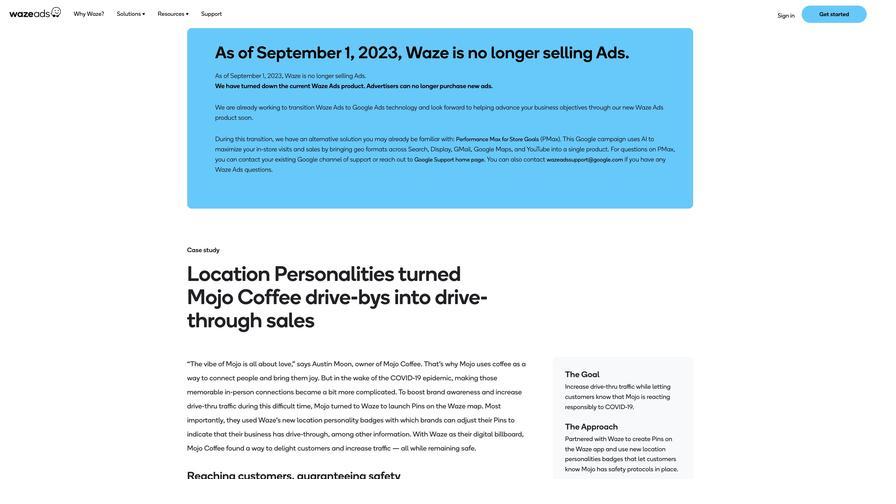 Task type: describe. For each thing, give the bounding box(es) containing it.
ads. for as of september 1, 2023, waze is no longer selling ads. we have turned down the current waze ads product. advertisers can no longer purchase new ads.
[[354, 72, 366, 80]]

1 horizontal spatial have
[[285, 135, 299, 143]]

can inside as of september 1, 2023, waze is no longer selling ads. we have turned down the current waze ads product. advertisers can no longer purchase new ads.
[[400, 82, 411, 90]]

in- inside (pmax). this google campaign uses ai to maximize your in-store visits and sales by bringing geo formats across search, display, gmail, google maps, and youtube into a single product. for questions on pmax, you can contact your existing google channel of support or reach out to
[[257, 145, 264, 153]]

has inside ""the vibe of mojo is all about love," says austin moon, owner of mojo coffee. that's why mojo uses coffee as a way to connect people and bring them joy. but in the wake of the covid-19 epidemic, making those memorable in-person connections became a bit more complicated. to boost brand awareness and increase drive-thru traffic during this difficult time, mojo turned to waze to launch pins on the waze map. most importantly, they used waze's new location personality badges with which brands can adjust their pins to indicate that their business has drive-through, among other information. with waze as their digital billboard, mojo coffee found a way to delight customers and increase traffic — all while remaining safe."
[[273, 430, 284, 439]]

digital
[[473, 430, 493, 439]]

2 vertical spatial longer
[[421, 82, 439, 90]]

can down maps,
[[499, 156, 509, 163]]

to right ai
[[649, 135, 654, 143]]

on inside (pmax). this google campaign uses ai to maximize your in-store visits and sales by bringing geo formats across search, display, gmail, google maps, and youtube into a single product. for questions on pmax, you can contact your existing google channel of support or reach out to
[[649, 145, 656, 153]]

partnered with waze to create pins on the waze app and use new location personalities badges that let customers know mojo has safety protocols in place.
[[565, 435, 679, 473]]

waze inside 'if you have any waze ads questions.'
[[215, 166, 231, 174]]

advertisers
[[367, 82, 399, 90]]

customers inside increase drive-thru traffic while letting customers know that mojo is reacting responsibly to covid-19.
[[565, 393, 595, 401]]

2 horizontal spatial in
[[791, 12, 795, 19]]

working
[[259, 104, 280, 111]]

1 horizontal spatial their
[[458, 430, 472, 439]]

to up "billboard,"
[[508, 416, 515, 425]]

those
[[480, 374, 497, 382]]

letting
[[653, 383, 671, 391]]

mojo inside increase drive-thru traffic while letting customers know that mojo is reacting responsibly to covid-19.
[[626, 393, 640, 401]]

by
[[322, 145, 328, 153]]

pmax,
[[658, 145, 675, 153]]

display,
[[431, 145, 453, 153]]

vibe
[[204, 360, 217, 368]]

making
[[455, 374, 478, 382]]

know inside increase drive-thru traffic while letting customers know that mojo is reacting responsibly to covid-19.
[[596, 393, 611, 401]]

but
[[321, 374, 333, 382]]

1, for as of september 1, 2023, waze is no longer selling ads. we have turned down the current waze ads product. advertisers can no longer purchase new ads.
[[263, 72, 266, 80]]

performance
[[456, 136, 489, 143]]

store
[[264, 145, 277, 153]]

uses inside ""the vibe of mojo is all about love," says austin moon, owner of mojo coffee. that's why mojo uses coffee as a way to connect people and bring them joy. but in the wake of the covid-19 epidemic, making those memorable in-person connections became a bit more complicated. to boost brand awareness and increase drive-thru traffic during this difficult time, mojo turned to waze to launch pins on the waze map. most importantly, they used waze's new location personality badges with which brands can adjust their pins to indicate that their business has drive-through, among other information. with waze as their digital billboard, mojo coffee found a way to delight customers and increase traffic — all while remaining safe."
[[477, 360, 491, 368]]

1 horizontal spatial all
[[401, 444, 409, 453]]

and inside we are already working to transition waze ads to google ads technology and look forward to helping advance your business objectives through our new waze ads product soon.
[[419, 104, 430, 111]]

can inside ""the vibe of mojo is all about love," says austin moon, owner of mojo coffee. that's why mojo uses coffee as a way to connect people and bring them joy. but in the wake of the covid-19 epidemic, making those memorable in-person connections became a bit more complicated. to boost brand awareness and increase drive-thru traffic during this difficult time, mojo turned to waze to launch pins on the waze map. most importantly, they used waze's new location personality badges with which brands can adjust their pins to indicate that their business has drive-through, among other information. with waze as their digital billboard, mojo coffee found a way to delight customers and increase traffic — all while remaining safe."
[[444, 416, 456, 425]]

helping
[[474, 104, 494, 111]]

1 vertical spatial traffic
[[219, 402, 237, 410]]

2 horizontal spatial their
[[478, 416, 492, 425]]

formats
[[366, 145, 387, 153]]

alternative
[[309, 135, 338, 143]]

longer for as of september 1, 2023, waze is no longer selling ads.
[[491, 42, 540, 63]]

waze ads logo image
[[9, 7, 61, 17]]

(pmax).
[[541, 135, 562, 143]]

to down more
[[353, 402, 360, 410]]

0 horizontal spatial this
[[235, 135, 245, 143]]

on inside ""the vibe of mojo is all about love," says austin moon, owner of mojo coffee. that's why mojo uses coffee as a way to connect people and bring them joy. but in the wake of the covid-19 epidemic, making those memorable in-person connections became a bit more complicated. to boost brand awareness and increase drive-thru traffic during this difficult time, mojo turned to waze to launch pins on the waze map. most importantly, they used waze's new location personality badges with which brands can adjust their pins to indicate that their business has drive-through, among other information. with waze as their digital billboard, mojo coffee found a way to delight customers and increase traffic — all while remaining safe."
[[427, 402, 435, 410]]

to inside partnered with waze to create pins on the waze app and use new location personalities badges that let customers know mojo has safety protocols in place.
[[625, 435, 631, 443]]

with inside ""the vibe of mojo is all about love," says austin moon, owner of mojo coffee. that's why mojo uses coffee as a way to connect people and bring them joy. but in the wake of the covid-19 epidemic, making those memorable in-person connections became a bit more complicated. to boost brand awareness and increase drive-thru traffic during this difficult time, mojo turned to waze to launch pins on the waze map. most importantly, they used waze's new location personality badges with which brands can adjust their pins to indicate that their business has drive-through, among other information. with waze as their digital billboard, mojo coffee found a way to delight customers and increase traffic — all while remaining safe."
[[385, 416, 399, 425]]

location inside partnered with waze to create pins on the waze app and use new location personalities badges that let customers know mojo has safety protocols in place.
[[643, 445, 666, 453]]

pins inside partnered with waze to create pins on the waze app and use new location personalities badges that let customers know mojo has safety protocols in place.
[[652, 435, 664, 443]]

a right coffee
[[522, 360, 526, 368]]

selling for as of september 1, 2023, waze is no longer selling ads.
[[543, 42, 593, 63]]

as of september 1, 2023, waze is no longer selling ads. we have turned down the current waze ads product. advertisers can no longer purchase new ads.
[[215, 72, 493, 90]]

became
[[296, 388, 321, 396]]

0 horizontal spatial increase
[[346, 444, 372, 453]]

1 horizontal spatial as
[[513, 360, 520, 368]]

during this transition, we have an alternative solution you may already be familiar with: performance max for store goals
[[215, 135, 539, 143]]

indicate
[[187, 430, 212, 439]]

that inside increase drive-thru traffic while letting customers know that mojo is reacting responsibly to covid-19.
[[612, 393, 624, 401]]

out
[[397, 156, 406, 163]]

person
[[233, 388, 254, 396]]

partnered
[[565, 435, 593, 443]]

which
[[400, 416, 419, 425]]

no for as of september 1, 2023, waze is no longer selling ads. we have turned down the current waze ads product. advertisers can no longer purchase new ads.
[[308, 72, 315, 80]]

your inside we are already working to transition waze ads to google ads technology and look forward to helping advance your business objectives through our new waze ads product soon.
[[521, 104, 533, 111]]

—
[[393, 444, 400, 453]]

september for as of september 1, 2023, waze is no longer selling ads.
[[257, 42, 341, 63]]

why
[[74, 11, 86, 17]]

1 vertical spatial your
[[243, 145, 255, 153]]

most
[[485, 402, 501, 410]]

of inside as of september 1, 2023, waze is no longer selling ads. we have turned down the current waze ads product. advertisers can no longer purchase new ads.
[[224, 72, 229, 80]]

uses inside (pmax). this google campaign uses ai to maximize your in-store visits and sales by bringing geo formats across search, display, gmail, google maps, and youtube into a single product. for questions on pmax, you can contact your existing google channel of support or reach out to
[[628, 135, 640, 143]]

gmail,
[[454, 145, 472, 153]]

increase
[[565, 383, 589, 391]]

other
[[356, 430, 372, 439]]

1 vertical spatial as
[[449, 430, 456, 439]]

that's
[[424, 360, 444, 368]]

ads.
[[481, 82, 493, 90]]

get started
[[820, 11, 849, 17]]

1 horizontal spatial you
[[363, 135, 373, 143]]

in- inside ""the vibe of mojo is all about love," says austin moon, owner of mojo coffee. that's why mojo uses coffee as a way to connect people and bring them joy. but in the wake of the covid-19 epidemic, making those memorable in-person connections became a bit more complicated. to boost brand awareness and increase drive-thru traffic during this difficult time, mojo turned to waze to launch pins on the waze map. most importantly, they used waze's new location personality badges with which brands can adjust their pins to indicate that their business has drive-through, among other information. with waze as their digital billboard, mojo coffee found a way to delight customers and increase traffic — all while remaining safe."
[[225, 388, 233, 396]]

as of september 1, 2023, waze is no longer selling ads.
[[215, 42, 630, 63]]

epidemic,
[[423, 374, 453, 382]]

can inside (pmax). this google campaign uses ai to maximize your in-store visits and sales by bringing geo formats across search, display, gmail, google maps, and youtube into a single product. for questions on pmax, you can contact your existing google channel of support or reach out to
[[227, 156, 237, 163]]

turned inside ""the vibe of mojo is all about love," says austin moon, owner of mojo coffee. that's why mojo uses coffee as a way to connect people and bring them joy. but in the wake of the covid-19 epidemic, making those memorable in-person connections became a bit more complicated. to boost brand awareness and increase drive-thru traffic during this difficult time, mojo turned to waze to launch pins on the waze map. most importantly, they used waze's new location personality badges with which brands can adjust their pins to indicate that their business has drive-through, among other information. with waze as their digital billboard, mojo coffee found a way to delight customers and increase traffic — all while remaining safe."
[[331, 402, 352, 410]]

google down an
[[298, 156, 318, 163]]

responsibly
[[565, 403, 597, 411]]

mojo inside location personalities turned mojo coffee drive-bys into drive- through sales
[[187, 284, 233, 310]]

new inside we are already working to transition waze ads to google ads technology and look forward to helping advance your business objectives through our new waze ads product soon.
[[623, 104, 634, 111]]

the up more
[[341, 374, 352, 382]]

2 vertical spatial traffic
[[373, 444, 391, 453]]

new inside as of september 1, 2023, waze is no longer selling ads. we have turned down the current waze ads product. advertisers can no longer purchase new ads.
[[468, 82, 480, 90]]

product. inside (pmax). this google campaign uses ai to maximize your in-store visits and sales by bringing geo formats across search, display, gmail, google maps, and youtube into a single product. for questions on pmax, you can contact your existing google channel of support or reach out to
[[586, 145, 609, 153]]

we inside as of september 1, 2023, waze is no longer selling ads. we have turned down the current waze ads product. advertisers can no longer purchase new ads.
[[215, 82, 225, 90]]

into inside (pmax). this google campaign uses ai to maximize your in-store visits and sales by bringing geo formats across search, display, gmail, google maps, and youtube into a single product. for questions on pmax, you can contact your existing google channel of support or reach out to
[[551, 145, 562, 153]]

are
[[226, 104, 235, 111]]

memorable
[[187, 388, 223, 396]]

reacting
[[647, 393, 670, 401]]

purchase
[[440, 82, 466, 90]]

and down an
[[294, 145, 305, 153]]

channel
[[319, 156, 342, 163]]

the up the complicated.
[[379, 374, 389, 382]]

to right out
[[407, 156, 413, 163]]

have inside as of september 1, 2023, waze is no longer selling ads. we have turned down the current waze ads product. advertisers can no longer purchase new ads.
[[226, 82, 240, 90]]

use
[[618, 445, 628, 453]]

moon,
[[334, 360, 354, 368]]

sales inside (pmax). this google campaign uses ai to maximize your in-store visits and sales by bringing geo formats across search, display, gmail, google maps, and youtube into a single product. for questions on pmax, you can contact your existing google channel of support or reach out to
[[306, 145, 320, 153]]

this
[[563, 135, 574, 143]]

app
[[593, 445, 605, 453]]

personalities
[[274, 261, 394, 286]]

.
[[484, 156, 486, 163]]

to right working
[[282, 104, 287, 111]]

resources link
[[158, 9, 189, 20]]

coffee
[[493, 360, 511, 368]]

to down as of september 1, 2023, waze is no longer selling ads. we have turned down the current waze ads product. advertisers can no longer purchase new ads.
[[345, 104, 351, 111]]

and down about
[[260, 374, 272, 382]]

while inside increase drive-thru traffic while letting customers know that mojo is reacting responsibly to covid-19.
[[636, 383, 651, 391]]

through inside location personalities turned mojo coffee drive-bys into drive- through sales
[[187, 307, 262, 333]]

the for the approach
[[565, 422, 580, 432]]

why waze? link
[[73, 9, 105, 20]]

coffee inside location personalities turned mojo coffee drive-bys into drive- through sales
[[238, 284, 301, 310]]

personalities
[[565, 456, 601, 463]]

we are already working to transition waze ads to google ads technology and look forward to helping advance your business objectives through our new waze ads product soon.
[[215, 104, 664, 122]]

covid- inside ""the vibe of mojo is all about love," says austin moon, owner of mojo coffee. that's why mojo uses coffee as a way to connect people and bring them joy. but in the wake of the covid-19 epidemic, making those memorable in-person connections became a bit more complicated. to boost brand awareness and increase drive-thru traffic during this difficult time, mojo turned to waze to launch pins on the waze map. most importantly, they used waze's new location personality badges with which brands can adjust their pins to indicate that their business has drive-through, among other information. with waze as their digital billboard, mojo coffee found a way to delight customers and increase traffic — all while remaining safe."
[[391, 374, 415, 382]]

and up google support home page . you can also contact wazeadssupport@google.com
[[515, 145, 525, 153]]

0 vertical spatial way
[[187, 374, 200, 382]]

you inside (pmax). this google campaign uses ai to maximize your in-store visits and sales by bringing geo formats across search, display, gmail, google maps, and youtube into a single product. for questions on pmax, you can contact your existing google channel of support or reach out to
[[215, 156, 225, 163]]

max
[[490, 136, 501, 143]]

location personalities turned mojo coffee drive-bys into drive- through sales
[[187, 261, 488, 333]]

know inside partnered with waze to create pins on the waze app and use new location personalities badges that let customers know mojo has safety protocols in place.
[[565, 466, 580, 473]]

search,
[[408, 145, 429, 153]]

product. inside as of september 1, 2023, waze is no longer selling ads. we have turned down the current waze ads product. advertisers can no longer purchase new ads.
[[341, 82, 365, 90]]

location
[[187, 261, 270, 286]]

joy.
[[309, 374, 320, 382]]

0 vertical spatial increase
[[496, 388, 522, 396]]

google up single
[[576, 135, 596, 143]]

be
[[411, 135, 418, 143]]

into inside location personalities turned mojo coffee drive-bys into drive- through sales
[[394, 284, 431, 310]]

to inside increase drive-thru traffic while letting customers know that mojo is reacting responsibly to covid-19.
[[598, 403, 604, 411]]

of inside (pmax). this google campaign uses ai to maximize your in-store visits and sales by bringing geo formats across search, display, gmail, google maps, and youtube into a single product. for questions on pmax, you can contact your existing google channel of support or reach out to
[[343, 156, 349, 163]]

1 vertical spatial already
[[389, 135, 409, 143]]

with inside partnered with waze to create pins on the waze app and use new location personalities badges that let customers know mojo has safety protocols in place.
[[595, 435, 607, 443]]

a right found
[[246, 444, 250, 453]]

0 horizontal spatial all
[[249, 360, 257, 368]]

2 vertical spatial no
[[412, 82, 419, 90]]

you inside 'if you have any waze ads questions.'
[[629, 156, 639, 163]]

the approach
[[565, 422, 618, 432]]

1 horizontal spatial your
[[262, 156, 273, 163]]

to left launch
[[381, 402, 387, 410]]

delight
[[274, 444, 296, 453]]

is inside ""the vibe of mojo is all about love," says austin moon, owner of mojo coffee. that's why mojo uses coffee as a way to connect people and bring them joy. but in the wake of the covid-19 epidemic, making those memorable in-person connections became a bit more complicated. to boost brand awareness and increase drive-thru traffic during this difficult time, mojo turned to waze to launch pins on the waze map. most importantly, they used waze's new location personality badges with which brands can adjust their pins to indicate that their business has drive-through, among other information. with waze as their digital billboard, mojo coffee found a way to delight customers and increase traffic — all while remaining safe."
[[243, 360, 248, 368]]

and down "those"
[[482, 388, 494, 396]]

why
[[445, 360, 458, 368]]

new inside ""the vibe of mojo is all about love," says austin moon, owner of mojo coffee. that's why mojo uses coffee as a way to connect people and bring them joy. but in the wake of the covid-19 epidemic, making those memorable in-person connections became a bit more complicated. to boost brand awareness and increase drive-thru traffic during this difficult time, mojo turned to waze to launch pins on the waze map. most importantly, they used waze's new location personality badges with which brands can adjust their pins to indicate that their business has drive-through, among other information. with waze as their digital billboard, mojo coffee found a way to delight customers and increase traffic — all while remaining safe."
[[282, 416, 295, 425]]

sign in
[[778, 12, 795, 19]]

0 horizontal spatial pins
[[412, 402, 425, 410]]

resources
[[158, 11, 184, 17]]

wake
[[353, 374, 370, 382]]

that inside ""the vibe of mojo is all about love," says austin moon, owner of mojo coffee. that's why mojo uses coffee as a way to connect people and bring them joy. but in the wake of the covid-19 epidemic, making those memorable in-person connections became a bit more complicated. to boost brand awareness and increase drive-thru traffic during this difficult time, mojo turned to waze to launch pins on the waze map. most importantly, they used waze's new location personality badges with which brands can adjust their pins to indicate that their business has drive-through, among other information. with waze as their digital billboard, mojo coffee found a way to delight customers and increase traffic — all while remaining safe."
[[214, 430, 227, 439]]

as for as of september 1, 2023, waze is no longer selling ads.
[[215, 42, 235, 63]]



Task type: vqa. For each thing, say whether or not it's contained in the screenshot.
bottom Support
yes



Task type: locate. For each thing, give the bounding box(es) containing it.
their down adjust
[[458, 430, 472, 439]]

1,
[[345, 42, 355, 63], [263, 72, 266, 80]]

1 vertical spatial way
[[252, 444, 265, 453]]

1 horizontal spatial 1,
[[345, 42, 355, 63]]

1 horizontal spatial business
[[535, 104, 558, 111]]

uses up questions
[[628, 135, 640, 143]]

to left delight
[[266, 444, 272, 453]]

0 horizontal spatial no
[[308, 72, 315, 80]]

2 vertical spatial have
[[641, 156, 654, 163]]

on up brands
[[427, 402, 435, 410]]

questions
[[621, 145, 648, 153]]

september for as of september 1, 2023, waze is no longer selling ads. we have turned down the current waze ads product. advertisers can no longer purchase new ads.
[[230, 72, 261, 80]]

turned inside location personalities turned mojo coffee drive-bys into drive- through sales
[[398, 261, 461, 286]]

1 horizontal spatial turned
[[331, 402, 352, 410]]

no for as of september 1, 2023, waze is no longer selling ads.
[[468, 42, 488, 63]]

1 horizontal spatial with
[[595, 435, 607, 443]]

while down the with
[[410, 444, 427, 453]]

2 the from the top
[[565, 422, 580, 432]]

2 horizontal spatial on
[[665, 435, 672, 443]]

google inside we are already working to transition waze ads to google ads technology and look forward to helping advance your business objectives through our new waze ads product soon.
[[353, 104, 373, 111]]

protocols
[[627, 466, 654, 473]]

1 horizontal spatial uses
[[628, 135, 640, 143]]

2 contact from the left
[[524, 156, 545, 163]]

already up soon.
[[237, 104, 257, 111]]

selling for as of september 1, 2023, waze is no longer selling ads. we have turned down the current waze ads product. advertisers can no longer purchase new ads.
[[335, 72, 353, 80]]

sign
[[778, 12, 789, 19]]

we inside we are already working to transition waze ads to google ads technology and look forward to helping advance your business objectives through our new waze ads product soon.
[[215, 104, 225, 111]]

september up are
[[230, 72, 261, 80]]

and
[[419, 104, 430, 111], [294, 145, 305, 153], [515, 145, 525, 153], [260, 374, 272, 382], [482, 388, 494, 396], [332, 444, 344, 453], [606, 445, 617, 453]]

0 vertical spatial location
[[297, 416, 322, 425]]

know up responsibly
[[596, 393, 611, 401]]

1 vertical spatial september
[[230, 72, 261, 80]]

0 horizontal spatial way
[[187, 374, 200, 382]]

goals
[[524, 136, 539, 143]]

you left the may
[[363, 135, 373, 143]]

1 vertical spatial uses
[[477, 360, 491, 368]]

to up 'use'
[[625, 435, 631, 443]]

the up partnered
[[565, 422, 580, 432]]

you down 'maximize'
[[215, 156, 225, 163]]

have up are
[[226, 82, 240, 90]]

launch
[[389, 402, 410, 410]]

0 vertical spatial in-
[[257, 145, 264, 153]]

0 horizontal spatial customers
[[298, 444, 330, 453]]

have left 'any'
[[641, 156, 654, 163]]

1 horizontal spatial way
[[252, 444, 265, 453]]

to left "helping"
[[466, 104, 472, 111]]

2023, up down
[[268, 72, 283, 80]]

customers down 'through,'
[[298, 444, 330, 453]]

started
[[831, 11, 849, 17]]

2 vertical spatial your
[[262, 156, 273, 163]]

traffic up the they
[[219, 402, 237, 410]]

1 horizontal spatial while
[[636, 383, 651, 391]]

2 horizontal spatial you
[[629, 156, 639, 163]]

austin
[[312, 360, 332, 368]]

thru right increase
[[606, 383, 618, 391]]

increase down other
[[346, 444, 372, 453]]

covid- up approach
[[605, 403, 627, 411]]

and inside partnered with waze to create pins on the waze app and use new location personalities badges that let customers know mojo has safety protocols in place.
[[606, 445, 617, 453]]

badges inside partnered with waze to create pins on the waze app and use new location personalities badges that let customers know mojo has safety protocols in place.
[[602, 456, 623, 463]]

1 vertical spatial 2023,
[[268, 72, 283, 80]]

owner
[[355, 360, 374, 368]]

september up the current
[[257, 42, 341, 63]]

transition
[[289, 104, 315, 111]]

the
[[279, 82, 288, 90], [341, 374, 352, 382], [379, 374, 389, 382], [436, 402, 446, 410], [565, 445, 575, 453]]

1 vertical spatial we
[[215, 104, 225, 111]]

1 vertical spatial as
[[215, 72, 222, 80]]

1 horizontal spatial into
[[551, 145, 562, 153]]

0 horizontal spatial know
[[565, 466, 580, 473]]

0 vertical spatial longer
[[491, 42, 540, 63]]

as right coffee
[[513, 360, 520, 368]]

0 vertical spatial badges
[[360, 416, 384, 425]]

0 horizontal spatial thru
[[205, 402, 217, 410]]

0 vertical spatial covid-
[[391, 374, 415, 382]]

contact up questions.
[[239, 156, 260, 163]]

0 horizontal spatial while
[[410, 444, 427, 453]]

know down personalities
[[565, 466, 580, 473]]

your down store
[[262, 156, 273, 163]]

1, for as of september 1, 2023, waze is no longer selling ads.
[[345, 42, 355, 63]]

to up 'memorable'
[[201, 374, 208, 382]]

support inside google support home page . you can also contact wazeadssupport@google.com
[[434, 156, 454, 163]]

1 contact from the left
[[239, 156, 260, 163]]

bit
[[329, 388, 337, 396]]

1 vertical spatial product.
[[586, 145, 609, 153]]

for
[[611, 145, 619, 153]]

0 horizontal spatial your
[[243, 145, 255, 153]]

no
[[468, 42, 488, 63], [308, 72, 315, 80], [412, 82, 419, 90]]

0 vertical spatial the
[[565, 370, 580, 380]]

remaining
[[428, 444, 460, 453]]

2 horizontal spatial traffic
[[619, 383, 635, 391]]

coffee.
[[401, 360, 423, 368]]

1, up as of september 1, 2023, waze is no longer selling ads. we have turned down the current waze ads product. advertisers can no longer purchase new ads.
[[345, 42, 355, 63]]

no up ads.
[[468, 42, 488, 63]]

drive- inside increase drive-thru traffic while letting customers know that mojo is reacting responsibly to covid-19.
[[590, 383, 606, 391]]

wazeadssupport@google.com
[[547, 156, 623, 163]]

0 horizontal spatial through
[[187, 307, 262, 333]]

badges inside ""the vibe of mojo is all about love," says austin moon, owner of mojo coffee. that's why mojo uses coffee as a way to connect people and bring them joy. but in the wake of the covid-19 epidemic, making those memorable in-person connections became a bit more complicated. to boost brand awareness and increase drive-thru traffic during this difficult time, mojo turned to waze to launch pins on the waze map. most importantly, they used waze's new location personality badges with which brands can adjust their pins to indicate that their business has drive-through, among other information. with waze as their digital billboard, mojo coffee found a way to delight customers and increase traffic — all while remaining safe."
[[360, 416, 384, 425]]

complicated.
[[356, 388, 397, 396]]

2 horizontal spatial turned
[[398, 261, 461, 286]]

0 vertical spatial have
[[226, 82, 240, 90]]

a down 'this'
[[563, 145, 567, 153]]

mojo inside partnered with waze to create pins on the waze app and use new location personalities badges that let customers know mojo has safety protocols in place.
[[582, 466, 596, 473]]

as
[[513, 360, 520, 368], [449, 430, 456, 439]]

2 we from the top
[[215, 104, 225, 111]]

we up product
[[215, 82, 225, 90]]

has left safety on the bottom of page
[[597, 466, 607, 473]]

badges up other
[[360, 416, 384, 425]]

is left reacting at the right of page
[[641, 393, 646, 401]]

1 horizontal spatial this
[[260, 402, 271, 410]]

contact inside (pmax). this google campaign uses ai to maximize your in-store visits and sales by bringing geo formats across search, display, gmail, google maps, and youtube into a single product. for questions on pmax, you can contact your existing google channel of support or reach out to
[[239, 156, 260, 163]]

while left letting
[[636, 383, 651, 391]]

found
[[226, 444, 244, 453]]

that left let
[[625, 456, 637, 463]]

is inside increase drive-thru traffic while letting customers know that mojo is reacting responsibly to covid-19.
[[641, 393, 646, 401]]

this
[[235, 135, 245, 143], [260, 402, 271, 410]]

on right create
[[665, 435, 672, 443]]

increase drive-thru traffic while letting customers know that mojo is reacting responsibly to covid-19.
[[565, 383, 671, 411]]

pins down boost
[[412, 402, 425, 410]]

waze's
[[258, 416, 281, 425]]

as inside as of september 1, 2023, waze is no longer selling ads. we have turned down the current waze ads product. advertisers can no longer purchase new ads.
[[215, 72, 222, 80]]

place.
[[661, 466, 679, 473]]

time,
[[297, 402, 313, 410]]

them
[[291, 374, 308, 382]]

0 vertical spatial customers
[[565, 393, 595, 401]]

a
[[563, 145, 567, 153], [522, 360, 526, 368], [323, 388, 327, 396], [246, 444, 250, 453]]

is up purchase at the top
[[453, 42, 464, 63]]

the goal
[[565, 370, 600, 380]]

1 horizontal spatial increase
[[496, 388, 522, 396]]

to up approach
[[598, 403, 604, 411]]

1 vertical spatial sales
[[266, 307, 315, 333]]

ads inside as of september 1, 2023, waze is no longer selling ads. we have turned down the current waze ads product. advertisers can no longer purchase new ads.
[[329, 82, 340, 90]]

september inside as of september 1, 2023, waze is no longer selling ads. we have turned down the current waze ads product. advertisers can no longer purchase new ads.
[[230, 72, 261, 80]]

bringing
[[330, 145, 352, 153]]

0 vertical spatial ads.
[[596, 42, 630, 63]]

case study
[[187, 246, 220, 254]]

1 horizontal spatial customers
[[565, 393, 595, 401]]

this up waze's
[[260, 402, 271, 410]]

business inside ""the vibe of mojo is all about love," says austin moon, owner of mojo coffee. that's why mojo uses coffee as a way to connect people and bring them joy. but in the wake of the covid-19 epidemic, making those memorable in-person connections became a bit more complicated. to boost brand awareness and increase drive-thru traffic during this difficult time, mojo turned to waze to launch pins on the waze map. most importantly, they used waze's new location personality badges with which brands can adjust their pins to indicate that their business has drive-through, among other information. with waze as their digital billboard, mojo coffee found a way to delight customers and increase traffic — all while remaining safe."
[[244, 430, 271, 439]]

badges up safety on the bottom of page
[[602, 456, 623, 463]]

1 vertical spatial support
[[434, 156, 454, 163]]

2023, inside as of september 1, 2023, waze is no longer selling ads. we have turned down the current waze ads product. advertisers can no longer purchase new ads.
[[268, 72, 283, 80]]

customers inside ""the vibe of mojo is all about love," says austin moon, owner of mojo coffee. that's why mojo uses coffee as a way to connect people and bring them joy. but in the wake of the covid-19 epidemic, making those memorable in-person connections became a bit more complicated. to boost brand awareness and increase drive-thru traffic during this difficult time, mojo turned to waze to launch pins on the waze map. most importantly, they used waze's new location personality badges with which brands can adjust their pins to indicate that their business has drive-through, among other information. with waze as their digital billboard, mojo coffee found a way to delight customers and increase traffic — all while remaining safe."
[[298, 444, 330, 453]]

in right but
[[334, 374, 340, 382]]

forward
[[444, 104, 465, 111]]

1 vertical spatial through
[[187, 307, 262, 333]]

as
[[215, 42, 235, 63], [215, 72, 222, 80]]

geo
[[354, 145, 364, 153]]

thru inside increase drive-thru traffic while letting customers know that mojo is reacting responsibly to covid-19.
[[606, 383, 618, 391]]

about
[[258, 360, 277, 368]]

ads
[[329, 82, 340, 90], [333, 104, 344, 111], [374, 104, 385, 111], [653, 104, 664, 111], [233, 166, 243, 174]]

have inside 'if you have any waze ads questions.'
[[641, 156, 654, 163]]

personality
[[324, 416, 359, 425]]

if
[[625, 156, 628, 163]]

in inside partnered with waze to create pins on the waze app and use new location personalities badges that let customers know mojo has safety protocols in place.
[[655, 466, 660, 473]]

as for as of september 1, 2023, waze is no longer selling ads. we have turned down the current waze ads product. advertisers can no longer purchase new ads.
[[215, 72, 222, 80]]

new inside partnered with waze to create pins on the waze app and use new location personalities badges that let customers know mojo has safety protocols in place.
[[630, 445, 642, 453]]

0 vertical spatial as
[[215, 42, 235, 63]]

pins right create
[[652, 435, 664, 443]]

reach
[[380, 156, 395, 163]]

look
[[431, 104, 442, 111]]

customers up responsibly
[[565, 393, 595, 401]]

on
[[649, 145, 656, 153], [427, 402, 435, 410], [665, 435, 672, 443]]

1 we from the top
[[215, 82, 225, 90]]

1 vertical spatial in-
[[225, 388, 233, 396]]

technology
[[386, 104, 417, 111]]

september
[[257, 42, 341, 63], [230, 72, 261, 80]]

we left are
[[215, 104, 225, 111]]

can up technology at top
[[400, 82, 411, 90]]

may
[[375, 135, 387, 143]]

1 horizontal spatial traffic
[[373, 444, 391, 453]]

2 horizontal spatial have
[[641, 156, 654, 163]]

1 vertical spatial badges
[[602, 456, 623, 463]]

1 vertical spatial customers
[[298, 444, 330, 453]]

pins down most
[[494, 416, 507, 425]]

1 horizontal spatial through
[[589, 104, 611, 111]]

google up .
[[474, 145, 494, 153]]

to
[[399, 388, 406, 396]]

while inside ""the vibe of mojo is all about love," says austin moon, owner of mojo coffee. that's why mojo uses coffee as a way to connect people and bring them joy. but in the wake of the covid-19 epidemic, making those memorable in-person connections became a bit more complicated. to boost brand awareness and increase drive-thru traffic during this difficult time, mojo turned to waze to launch pins on the waze map. most importantly, they used waze's new location personality badges with which brands can adjust their pins to indicate that their business has drive-through, among other information. with waze as their digital billboard, mojo coffee found a way to delight customers and increase traffic — all while remaining safe."
[[410, 444, 427, 453]]

the right down
[[279, 82, 288, 90]]

ads. for as of september 1, 2023, waze is no longer selling ads.
[[596, 42, 630, 63]]

uses up "those"
[[477, 360, 491, 368]]

sales
[[306, 145, 320, 153], [266, 307, 315, 333]]

0 vertical spatial traffic
[[619, 383, 635, 391]]

coffee inside ""the vibe of mojo is all about love," says austin moon, owner of mojo coffee. that's why mojo uses coffee as a way to connect people and bring them joy. but in the wake of the covid-19 epidemic, making those memorable in-person connections became a bit more complicated. to boost brand awareness and increase drive-thru traffic during this difficult time, mojo turned to waze to launch pins on the waze map. most importantly, they used waze's new location personality badges with which brands can adjust their pins to indicate that their business has drive-through, among other information. with waze as their digital billboard, mojo coffee found a way to delight customers and increase traffic — all while remaining safe."
[[204, 444, 225, 453]]

new left ads.
[[468, 82, 480, 90]]

1 vertical spatial business
[[244, 430, 271, 439]]

increase up most
[[496, 388, 522, 396]]

advance
[[496, 104, 520, 111]]

their up found
[[229, 430, 243, 439]]

bring
[[274, 374, 290, 382]]

that
[[612, 393, 624, 401], [214, 430, 227, 439], [625, 456, 637, 463]]

to
[[282, 104, 287, 111], [345, 104, 351, 111], [466, 104, 472, 111], [649, 135, 654, 143], [407, 156, 413, 163], [201, 374, 208, 382], [353, 402, 360, 410], [381, 402, 387, 410], [598, 403, 604, 411], [508, 416, 515, 425], [625, 435, 631, 443], [266, 444, 272, 453]]

ads inside 'if you have any waze ads questions.'
[[233, 166, 243, 174]]

1 vertical spatial have
[[285, 135, 299, 143]]

0 horizontal spatial ads.
[[354, 72, 366, 80]]

on inside partnered with waze to create pins on the waze app and use new location personalities badges that let customers know mojo has safety protocols in place.
[[665, 435, 672, 443]]

ads.
[[596, 42, 630, 63], [354, 72, 366, 80]]

1 vertical spatial into
[[394, 284, 431, 310]]

and left 'use'
[[606, 445, 617, 453]]

1 the from the top
[[565, 370, 580, 380]]

1 vertical spatial in
[[334, 374, 340, 382]]

with
[[413, 430, 428, 439]]

the down brand in the bottom of the page
[[436, 402, 446, 410]]

contact
[[239, 156, 260, 163], [524, 156, 545, 163]]

let
[[638, 456, 646, 463]]

the for the goal
[[565, 370, 580, 380]]

2 as from the top
[[215, 72, 222, 80]]

you
[[363, 135, 373, 143], [215, 156, 225, 163], [629, 156, 639, 163]]

longer for as of september 1, 2023, waze is no longer selling ads. we have turned down the current waze ads product. advertisers can no longer purchase new ads.
[[317, 72, 334, 80]]

and down among
[[332, 444, 344, 453]]

0 horizontal spatial on
[[427, 402, 435, 410]]

thru inside ""the vibe of mojo is all about love," says austin moon, owner of mojo coffee. that's why mojo uses coffee as a way to connect people and bring them joy. but in the wake of the covid-19 epidemic, making those memorable in-person connections became a bit more complicated. to boost brand awareness and increase drive-thru traffic during this difficult time, mojo turned to waze to launch pins on the waze map. most importantly, they used waze's new location personality badges with which brands can adjust their pins to indicate that their business has drive-through, among other information. with waze as their digital billboard, mojo coffee found a way to delight customers and increase traffic — all while remaining safe."
[[205, 402, 217, 410]]

1 as from the top
[[215, 42, 235, 63]]

solution
[[340, 135, 362, 143]]

safe.
[[461, 444, 476, 453]]

covid- inside increase drive-thru traffic while letting customers know that mojo is reacting responsibly to covid-19.
[[605, 403, 627, 411]]

sales inside location personalities turned mojo coffee drive-bys into drive- through sales
[[266, 307, 315, 333]]

with up app
[[595, 435, 607, 443]]

(pmax). this google campaign uses ai to maximize your in-store visits and sales by bringing geo formats across search, display, gmail, google maps, and youtube into a single product. for questions on pmax, you can contact your existing google channel of support or reach out to
[[215, 135, 675, 163]]

thru up the importantly,
[[205, 402, 217, 410]]

a left bit on the bottom left
[[323, 388, 327, 396]]

1 horizontal spatial has
[[597, 466, 607, 473]]

store
[[510, 136, 523, 143]]

that up approach
[[612, 393, 624, 401]]

1 horizontal spatial contact
[[524, 156, 545, 163]]

through inside we are already working to transition waze ads to google ads technology and look forward to helping advance your business objectives through our new waze ads product soon.
[[589, 104, 611, 111]]

contact down youtube
[[524, 156, 545, 163]]

0 vertical spatial sales
[[306, 145, 320, 153]]

your down transition,
[[243, 145, 255, 153]]

pins
[[412, 402, 425, 410], [494, 416, 507, 425], [652, 435, 664, 443]]

and left look on the top of page
[[419, 104, 430, 111]]

0 horizontal spatial with
[[385, 416, 399, 425]]

0 vertical spatial know
[[596, 393, 611, 401]]

all left about
[[249, 360, 257, 368]]

new down create
[[630, 445, 642, 453]]

has up delight
[[273, 430, 284, 439]]

1 horizontal spatial already
[[389, 135, 409, 143]]

the inside partnered with waze to create pins on the waze app and use new location personalities badges that let customers know mojo has safety protocols in place.
[[565, 445, 575, 453]]

brands
[[421, 416, 442, 425]]

turned inside as of september 1, 2023, waze is no longer selling ads. we have turned down the current waze ads product. advertisers can no longer purchase new ads.
[[241, 82, 260, 90]]

that down the they
[[214, 430, 227, 439]]

this inside ""the vibe of mojo is all about love," says austin moon, owner of mojo coffee. that's why mojo uses coffee as a way to connect people and bring them joy. but in the wake of the covid-19 epidemic, making those memorable in-person connections became a bit more complicated. to boost brand awareness and increase drive-thru traffic during this difficult time, mojo turned to waze to launch pins on the waze map. most importantly, they used waze's new location personality badges with which brands can adjust their pins to indicate that their business has drive-through, among other information. with waze as their digital billboard, mojo coffee found a way to delight customers and increase traffic — all while remaining safe."
[[260, 402, 271, 410]]

0 vertical spatial product.
[[341, 82, 365, 90]]

0 vertical spatial on
[[649, 145, 656, 153]]

0 horizontal spatial business
[[244, 430, 271, 439]]

1 vertical spatial selling
[[335, 72, 353, 80]]

2023, up 'advertisers'
[[358, 42, 402, 63]]

0 vertical spatial through
[[589, 104, 611, 111]]

location up let
[[643, 445, 666, 453]]

google down search, on the left top of the page
[[415, 156, 433, 163]]

product
[[215, 114, 237, 122]]

0 horizontal spatial their
[[229, 430, 243, 439]]

selling inside as of september 1, 2023, waze is no longer selling ads. we have turned down the current waze ads product. advertisers can no longer purchase new ads.
[[335, 72, 353, 80]]

brand
[[427, 388, 445, 396]]

in inside ""the vibe of mojo is all about love," says austin moon, owner of mojo coffee. that's why mojo uses coffee as a way to connect people and bring them joy. but in the wake of the covid-19 epidemic, making those memorable in-person connections became a bit more complicated. to boost brand awareness and increase drive-thru traffic during this difficult time, mojo turned to waze to launch pins on the waze map. most importantly, they used waze's new location personality badges with which brands can adjust their pins to indicate that their business has drive-through, among other information. with waze as their digital billboard, mojo coffee found a way to delight customers and increase traffic — all while remaining safe."
[[334, 374, 340, 382]]

2 horizontal spatial longer
[[491, 42, 540, 63]]

traffic inside increase drive-thru traffic while letting customers know that mojo is reacting responsibly to covid-19.
[[619, 383, 635, 391]]

google down as of september 1, 2023, waze is no longer selling ads. we have turned down the current waze ads product. advertisers can no longer purchase new ads.
[[353, 104, 373, 111]]

1 vertical spatial the
[[565, 422, 580, 432]]

0 vertical spatial that
[[612, 393, 624, 401]]

boost
[[407, 388, 425, 396]]

that inside partnered with waze to create pins on the waze app and use new location personalities badges that let customers know mojo has safety protocols in place.
[[625, 456, 637, 463]]

1 horizontal spatial support
[[434, 156, 454, 163]]

0 vertical spatial business
[[535, 104, 558, 111]]

or
[[373, 156, 378, 163]]

2 horizontal spatial your
[[521, 104, 533, 111]]

approach
[[581, 422, 618, 432]]

maximize
[[215, 145, 242, 153]]

selling
[[543, 42, 593, 63], [335, 72, 353, 80]]

2 vertical spatial that
[[625, 456, 637, 463]]

location down time,
[[297, 416, 322, 425]]

2023, for as of september 1, 2023, waze is no longer selling ads. we have turned down the current waze ads product. advertisers can no longer purchase new ads.
[[268, 72, 283, 80]]

among
[[331, 430, 354, 439]]

waze?
[[87, 11, 104, 17]]

can left adjust
[[444, 416, 456, 425]]

difficult
[[273, 402, 295, 410]]

has inside partnered with waze to create pins on the waze app and use new location personalities badges that let customers know mojo has safety protocols in place.
[[597, 466, 607, 473]]

no up technology at top
[[412, 82, 419, 90]]

1 vertical spatial pins
[[494, 416, 507, 425]]

covid- up to
[[391, 374, 415, 382]]

product. up 'wazeadssupport@google.com'
[[586, 145, 609, 153]]

0 horizontal spatial into
[[394, 284, 431, 310]]

with up information.
[[385, 416, 399, 425]]

ai
[[642, 135, 647, 143]]

already inside we are already working to transition waze ads to google ads technology and look forward to helping advance your business objectives through our new waze ads product soon.
[[237, 104, 257, 111]]

across
[[389, 145, 407, 153]]

0 vertical spatial your
[[521, 104, 533, 111]]

1 vertical spatial has
[[597, 466, 607, 473]]

is up people
[[243, 360, 248, 368]]

0 horizontal spatial have
[[226, 82, 240, 90]]

while
[[636, 383, 651, 391], [410, 444, 427, 453]]

support link
[[201, 9, 222, 20]]

all right —
[[401, 444, 409, 453]]

drive-
[[305, 284, 358, 310], [435, 284, 488, 310], [590, 383, 606, 391], [187, 402, 205, 410], [286, 430, 303, 439]]

customers inside partnered with waze to create pins on the waze app and use new location personalities badges that let customers know mojo has safety protocols in place.
[[647, 456, 676, 463]]

new right our
[[623, 104, 634, 111]]

bys
[[358, 284, 390, 310]]

is inside as of september 1, 2023, waze is no longer selling ads. we have turned down the current waze ads product. advertisers can no longer purchase new ads.
[[302, 72, 306, 80]]

our
[[612, 104, 621, 111]]

1 vertical spatial thru
[[205, 402, 217, 410]]

business inside we are already working to transition waze ads to google ads technology and look forward to helping advance your business objectives through our new waze ads product soon.
[[535, 104, 558, 111]]

in right sign
[[791, 12, 795, 19]]

the inside as of september 1, 2023, waze is no longer selling ads. we have turned down the current waze ads product. advertisers can no longer purchase new ads.
[[279, 82, 288, 90]]

2023, for as of september 1, 2023, waze is no longer selling ads.
[[358, 42, 402, 63]]

ads. inside as of september 1, 2023, waze is no longer selling ads. we have turned down the current waze ads product. advertisers can no longer purchase new ads.
[[354, 72, 366, 80]]

have left an
[[285, 135, 299, 143]]

0 horizontal spatial location
[[297, 416, 322, 425]]

0 horizontal spatial already
[[237, 104, 257, 111]]

location inside ""the vibe of mojo is all about love," says austin moon, owner of mojo coffee. that's why mojo uses coffee as a way to connect people and bring them joy. but in the wake of the covid-19 epidemic, making those memorable in-person connections became a bit more complicated. to boost brand awareness and increase drive-thru traffic during this difficult time, mojo turned to waze to launch pins on the waze map. most importantly, they used waze's new location personality badges with which brands can adjust their pins to indicate that their business has drive-through, among other information. with waze as their digital billboard, mojo coffee found a way to delight customers and increase traffic — all while remaining safe."
[[297, 416, 322, 425]]

1 horizontal spatial pins
[[494, 416, 507, 425]]

a inside (pmax). this google campaign uses ai to maximize your in-store visits and sales by bringing geo formats across search, display, gmail, google maps, and youtube into a single product. for questions on pmax, you can contact your existing google channel of support or reach out to
[[563, 145, 567, 153]]

of
[[238, 42, 253, 63], [224, 72, 229, 80], [343, 156, 349, 163], [218, 360, 224, 368], [376, 360, 382, 368], [371, 374, 377, 382]]

customers up place.
[[647, 456, 676, 463]]

2 horizontal spatial no
[[468, 42, 488, 63]]

0 horizontal spatial longer
[[317, 72, 334, 80]]

0 horizontal spatial in
[[334, 374, 340, 382]]

1, inside as of september 1, 2023, waze is no longer selling ads. we have turned down the current waze ads product. advertisers can no longer purchase new ads.
[[263, 72, 266, 80]]

1 vertical spatial 1,
[[263, 72, 266, 80]]

0 horizontal spatial product.
[[341, 82, 365, 90]]

is
[[453, 42, 464, 63], [302, 72, 306, 80], [243, 360, 248, 368], [641, 393, 646, 401]]

importantly,
[[187, 416, 225, 425]]

home
[[456, 156, 470, 163]]

traffic
[[619, 383, 635, 391], [219, 402, 237, 410], [373, 444, 391, 453]]

0 horizontal spatial you
[[215, 156, 225, 163]]

this up 'maximize'
[[235, 135, 245, 143]]

2 vertical spatial customers
[[647, 456, 676, 463]]

billboard,
[[495, 430, 524, 439]]

google inside google support home page . you can also contact wazeadssupport@google.com
[[415, 156, 433, 163]]

0 horizontal spatial support
[[201, 11, 222, 17]]

already up across
[[389, 135, 409, 143]]

google
[[353, 104, 373, 111], [576, 135, 596, 143], [474, 145, 494, 153], [298, 156, 318, 163], [415, 156, 433, 163]]

no up the current
[[308, 72, 315, 80]]



